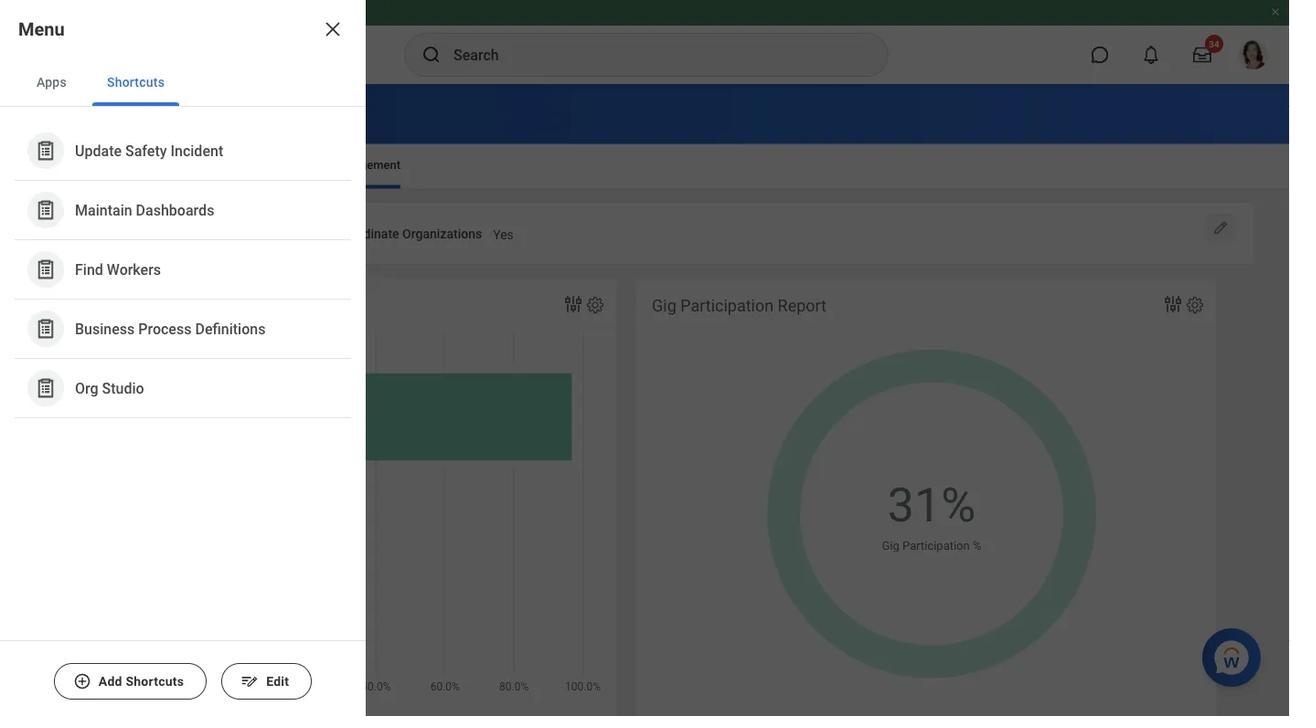 Task type: describe. For each thing, give the bounding box(es) containing it.
global
[[139, 227, 175, 242]]

skills for skills engagement
[[302, 158, 331, 172]]

text edit image
[[241, 673, 259, 691]]

organization
[[55, 226, 128, 241]]

maintain
[[75, 201, 132, 219]]

%
[[973, 540, 982, 553]]

add shortcuts button
[[54, 664, 207, 700]]

31% button
[[888, 474, 979, 538]]

edit
[[266, 675, 289, 690]]

definitions
[[195, 320, 266, 338]]

shortcuts inside tab list
[[107, 75, 165, 90]]

shortcuts button
[[92, 59, 179, 106]]

clipboard image for update safety incident
[[34, 139, 57, 162]]

include subordinate organizations element
[[493, 215, 514, 249]]

dashboards
[[136, 201, 214, 219]]

team skills snapshot
[[152, 158, 266, 172]]

apps
[[37, 75, 67, 90]]

subordinate
[[330, 226, 399, 241]]

organization element
[[139, 215, 274, 249]]

notifications large image
[[1142, 46, 1160, 64]]

studio
[[102, 380, 144, 397]]

find workers
[[75, 261, 161, 278]]

clipboard image for business process definitions
[[34, 318, 57, 341]]

maintain dashboards link
[[18, 185, 347, 236]]

workers
[[107, 261, 161, 278]]

talent marketplace participation
[[53, 297, 290, 316]]

1 horizontal spatial participation
[[681, 297, 774, 316]]

close environment banner image
[[1270, 6, 1281, 17]]

list containing update safety incident
[[0, 107, 366, 433]]

apps button
[[22, 59, 81, 106]]

safety
[[125, 142, 167, 159]]

search image
[[421, 44, 443, 66]]

incident
[[171, 142, 223, 159]]

yes
[[493, 227, 514, 242]]

skills right the team
[[185, 158, 212, 172]]

skills for skills dashboard
[[37, 100, 91, 126]]

menu
[[18, 18, 65, 40]]

talent marketplace participation element
[[37, 279, 617, 717]]

skills adoption
[[37, 158, 115, 172]]

engagement
[[334, 158, 401, 172]]



Task type: vqa. For each thing, say whether or not it's contained in the screenshot.
tab list to the bottom
yes



Task type: locate. For each thing, give the bounding box(es) containing it.
participation inside the talent marketplace participation element
[[197, 297, 290, 316]]

plus circle image
[[73, 673, 91, 691]]

business process definitions link
[[18, 304, 347, 355]]

tab list
[[0, 59, 366, 107], [18, 145, 1272, 189]]

skills for skills adoption
[[37, 158, 64, 172]]

1 vertical spatial tab list
[[18, 145, 1272, 189]]

clipboard image for maintain dashboards
[[34, 199, 57, 222]]

shortcuts up dashboard
[[107, 75, 165, 90]]

tab list containing apps
[[0, 59, 366, 107]]

skills left the engagement
[[302, 158, 331, 172]]

participation for 31%
[[903, 540, 970, 553]]

0 vertical spatial shortcuts
[[107, 75, 165, 90]]

inbox large image
[[1193, 46, 1212, 64]]

skills down apps
[[37, 100, 91, 126]]

business process definitions
[[75, 320, 266, 338]]

tab list inside 31% main content
[[18, 145, 1272, 189]]

global modern services
[[139, 227, 274, 242]]

org studio
[[75, 380, 144, 397]]

global navigation dialog
[[0, 0, 366, 717]]

participation down 31% button
[[903, 540, 970, 553]]

3 clipboard image from the top
[[34, 258, 57, 281]]

banner
[[0, 0, 1290, 84]]

include subordinate organizations
[[285, 226, 482, 241]]

find workers link
[[18, 244, 347, 295]]

shortcuts
[[107, 75, 165, 90], [126, 675, 184, 690]]

business
[[75, 320, 135, 338]]

edit button
[[221, 664, 312, 700]]

clipboard image up organization
[[34, 199, 57, 222]]

clipboard image for org studio
[[34, 377, 57, 400]]

update safety incident
[[75, 142, 223, 159]]

1 vertical spatial gig
[[882, 540, 900, 553]]

talent
[[53, 297, 98, 316]]

team
[[152, 158, 182, 172]]

0 vertical spatial tab list
[[0, 59, 366, 107]]

participation up definitions
[[197, 297, 290, 316]]

clipboard image for find workers
[[34, 258, 57, 281]]

clipboard image inside find workers link
[[34, 258, 57, 281]]

clipboard image inside update safety incident link
[[34, 139, 57, 162]]

list
[[0, 107, 366, 433]]

1 vertical spatial shortcuts
[[126, 675, 184, 690]]

clipboard image left adoption
[[34, 139, 57, 162]]

report
[[778, 297, 827, 316]]

31% main content
[[0, 84, 1290, 717]]

gig
[[652, 297, 676, 316], [882, 540, 900, 553]]

organizations
[[402, 226, 482, 241]]

snapshot
[[215, 158, 266, 172]]

2 clipboard image from the top
[[34, 199, 57, 222]]

2 horizontal spatial participation
[[903, 540, 970, 553]]

add shortcuts
[[99, 675, 184, 690]]

clipboard image left the find
[[34, 258, 57, 281]]

skills
[[37, 100, 91, 126], [37, 158, 64, 172], [185, 158, 212, 172], [302, 158, 331, 172]]

gig participation report element
[[636, 279, 1217, 717]]

1 clipboard image from the top
[[34, 139, 57, 162]]

participation left report
[[681, 297, 774, 316]]

participation inside 31% gig participation %
[[903, 540, 970, 553]]

clipboard image
[[34, 139, 57, 162], [34, 199, 57, 222], [34, 258, 57, 281], [34, 318, 57, 341], [34, 377, 57, 400]]

0 horizontal spatial participation
[[197, 297, 290, 316]]

gig inside 31% gig participation %
[[882, 540, 900, 553]]

update
[[75, 142, 122, 159]]

clipboard image left org
[[34, 377, 57, 400]]

5 clipboard image from the top
[[34, 377, 57, 400]]

31% gig participation %
[[882, 478, 982, 553]]

profile logan mcneil element
[[1228, 35, 1279, 75]]

adoption
[[67, 158, 115, 172]]

clipboard image inside business process definitions link
[[34, 318, 57, 341]]

clipboard image inside org studio link
[[34, 377, 57, 400]]

services
[[226, 227, 274, 242]]

Global Modern Services text field
[[139, 216, 274, 248]]

find
[[75, 261, 103, 278]]

org
[[75, 380, 98, 397]]

Yes text field
[[493, 216, 514, 248]]

skills dashboard
[[37, 100, 202, 126]]

update safety incident link
[[18, 125, 347, 176]]

0 vertical spatial gig
[[652, 297, 676, 316]]

tab list containing skills adoption
[[18, 145, 1272, 189]]

edit image
[[1212, 219, 1230, 237]]

4 clipboard image from the top
[[34, 318, 57, 341]]

skills left adoption
[[37, 158, 64, 172]]

0 horizontal spatial gig
[[652, 297, 676, 316]]

participation for talent
[[197, 297, 290, 316]]

marketplace
[[102, 297, 193, 316]]

add
[[99, 675, 122, 690]]

gig participation report
[[652, 297, 827, 316]]

dashboard
[[96, 100, 202, 126]]

org studio link
[[18, 363, 347, 414]]

skills engagement
[[302, 158, 401, 172]]

process
[[138, 320, 192, 338]]

clipboard image inside maintain dashboards link
[[34, 199, 57, 222]]

modern
[[178, 227, 222, 242]]

include
[[285, 226, 327, 241]]

maintain dashboards
[[75, 201, 214, 219]]

participation
[[197, 297, 290, 316], [681, 297, 774, 316], [903, 540, 970, 553]]

31%
[[888, 478, 976, 533]]

shortcuts right add
[[126, 675, 184, 690]]

x image
[[322, 18, 344, 40]]

clipboard image down talent at the top left of page
[[34, 318, 57, 341]]

1 horizontal spatial gig
[[882, 540, 900, 553]]



